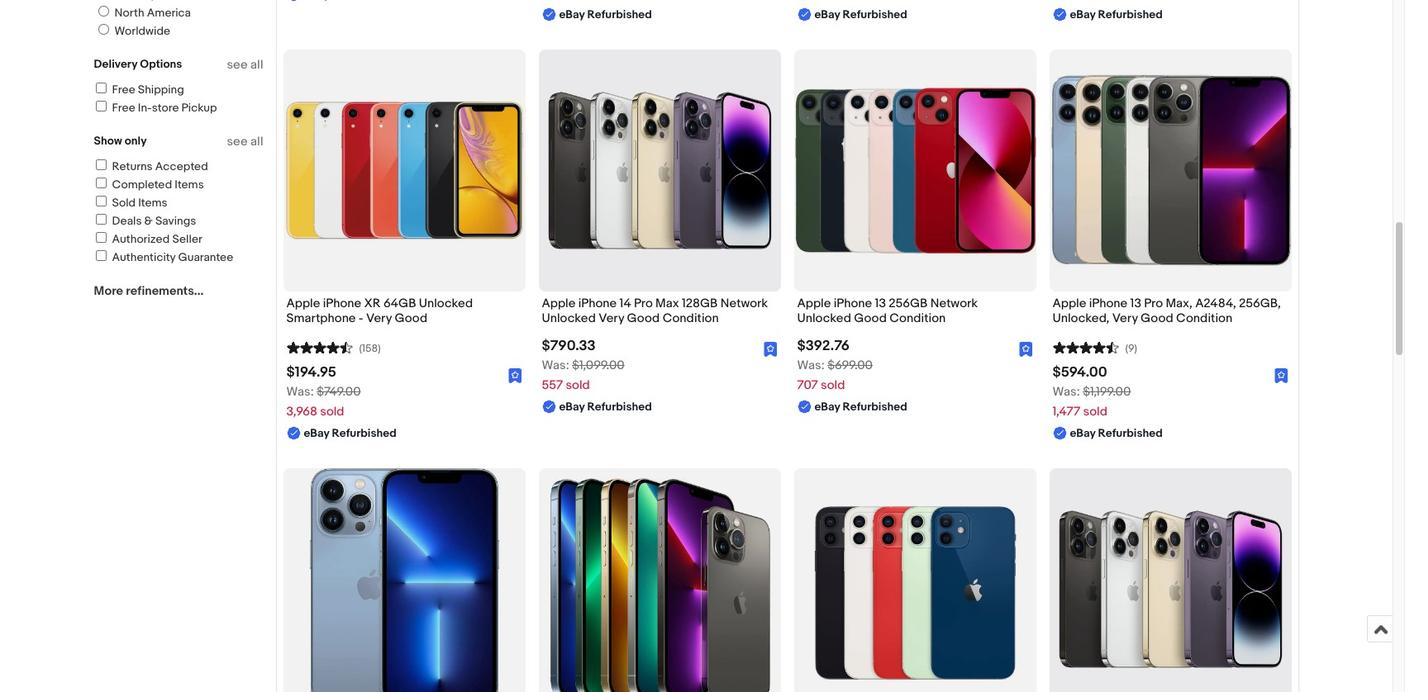 Task type: vqa. For each thing, say whether or not it's contained in the screenshot.
Apple within Apple iPhone 14 Pro Max 128GB Network Unlocked Very Good Condition
yes



Task type: locate. For each thing, give the bounding box(es) containing it.
2 13 from the left
[[1130, 296, 1141, 312]]

1 all from the top
[[250, 57, 263, 73]]

was: inside the was: $1,199.00 1,477 sold
[[1053, 384, 1080, 400]]

0 vertical spatial see all button
[[227, 57, 263, 73]]

1 4.5 out of 5 stars image from the left
[[286, 339, 353, 355]]

apple iphone 13 256gb network unlocked good condition
[[797, 296, 978, 327]]

condition for apple iphone 14 pro max 128gb network unlocked very good condition
[[663, 311, 719, 327]]

[object undefined] image for $392.76
[[1019, 342, 1033, 357]]

1 horizontal spatial very
[[599, 311, 624, 327]]

was: $699.00 707 sold
[[797, 357, 873, 393]]

1 vertical spatial see all button
[[227, 134, 263, 150]]

items for sold items
[[138, 196, 167, 210]]

network inside apple iphone 13 256gb network unlocked good condition
[[930, 296, 978, 312]]

see all button
[[227, 57, 263, 73], [227, 134, 263, 150]]

4.5 out of 5 stars image
[[286, 339, 353, 355], [1053, 339, 1119, 355]]

3 condition from the left
[[1176, 311, 1232, 327]]

2 4.5 out of 5 stars image from the left
[[1053, 339, 1119, 355]]

in-
[[138, 101, 152, 115]]

13 left 256gb
[[875, 296, 886, 312]]

iphone left '14'
[[578, 296, 617, 312]]

iphone up (9) link
[[1089, 296, 1128, 312]]

apple iphone 13 256gb network unlocked good condition link
[[797, 296, 1033, 331]]

Deals & Savings checkbox
[[95, 214, 106, 225]]

apple inside apple iphone 13 256gb network unlocked good condition
[[797, 296, 831, 312]]

apple iphone 13 pro max, a2484, 256gb, unlocked, very good condition image
[[1049, 50, 1291, 292]]

13 inside apple iphone 13 pro max, a2484, 256gb, unlocked, very good condition
[[1130, 296, 1141, 312]]

was: inside the 'was: $699.00 707 sold'
[[797, 357, 825, 373]]

free
[[112, 83, 135, 97], [112, 101, 135, 115]]

iphone up $392.76
[[834, 296, 872, 312]]

very inside apple iphone 14 pro max 128gb network unlocked very good condition
[[599, 311, 624, 327]]

very inside apple iphone 13 pro max, a2484, 256gb, unlocked, very good condition
[[1112, 311, 1138, 327]]

iphone inside "apple iphone xr 64gb unlocked smartphone - very good"
[[323, 296, 361, 312]]

1 vertical spatial all
[[250, 134, 263, 150]]

apple for apple iphone 13 256gb network unlocked good condition
[[797, 296, 831, 312]]

see all for free in-store pickup
[[227, 57, 263, 73]]

Authorized Seller checkbox
[[95, 232, 106, 243]]

sold inside was: $1,099.00 557 sold
[[566, 377, 590, 393]]

2 see all button from the top
[[227, 134, 263, 150]]

apple for apple iphone xr 64gb unlocked smartphone - very good
[[286, 296, 320, 312]]

apple for apple iphone 13 pro max, a2484, 256gb, unlocked, very good condition
[[1053, 296, 1086, 312]]

apple iphone 13 pro max, a2484, 256gb, unlocked, very good condition link
[[1053, 296, 1288, 331]]

[object undefined] image
[[763, 341, 777, 357], [1019, 341, 1033, 357], [763, 342, 777, 357], [1019, 342, 1033, 357], [1274, 368, 1288, 383]]

iphone inside apple iphone 14 pro max 128gb network unlocked very good condition
[[578, 296, 617, 312]]

$749.00
[[317, 384, 361, 400]]

condition inside apple iphone 13 pro max, a2484, 256gb, unlocked, very good condition
[[1176, 311, 1232, 327]]

iphone for unlocked
[[578, 296, 617, 312]]

2 free from the top
[[112, 101, 135, 115]]

0 horizontal spatial condition
[[663, 311, 719, 327]]

north
[[114, 6, 144, 20]]

[object undefined] image for $594.00
[[1274, 367, 1288, 383]]

was: $749.00 3,968 sold
[[286, 384, 361, 419]]

3 apple from the left
[[797, 296, 831, 312]]

1 condition from the left
[[663, 311, 719, 327]]

1 vertical spatial see
[[227, 134, 248, 150]]

unlocked
[[419, 296, 473, 312], [542, 311, 596, 327], [797, 311, 851, 327]]

0 horizontal spatial 13
[[875, 296, 886, 312]]

good inside apple iphone 14 pro max 128gb network unlocked very good condition
[[627, 311, 660, 327]]

see all
[[227, 57, 263, 73], [227, 134, 263, 150]]

was: up 557
[[542, 357, 569, 373]]

1 vertical spatial items
[[138, 196, 167, 210]]

2 good from the left
[[627, 311, 660, 327]]

delivery
[[94, 57, 137, 71]]

3 iphone from the left
[[834, 296, 872, 312]]

ebay refurbished
[[559, 8, 652, 22], [815, 8, 907, 22], [1070, 8, 1163, 22], [559, 400, 652, 414], [815, 400, 907, 414], [304, 426, 397, 440], [1070, 426, 1163, 440]]

unlocked right 64gb
[[419, 296, 473, 312]]

see all for completed items
[[227, 134, 263, 150]]

apple inside apple iphone 14 pro max 128gb network unlocked very good condition
[[542, 296, 576, 312]]

good left 128gb
[[627, 311, 660, 327]]

all for completed items
[[250, 134, 263, 150]]

very up (9)
[[1112, 311, 1138, 327]]

apple iphone 14 pro max 128gb network unlocked very good condition
[[542, 296, 768, 327]]

see
[[227, 57, 248, 73], [227, 134, 248, 150]]

sold right 707
[[821, 377, 845, 393]]

authenticity guarantee
[[112, 250, 233, 264]]

1 network from the left
[[720, 296, 768, 312]]

good
[[395, 311, 427, 327], [627, 311, 660, 327], [854, 311, 887, 327], [1141, 311, 1173, 327]]

1 free from the top
[[112, 83, 135, 97]]

3,968
[[286, 404, 317, 419]]

pickup
[[181, 101, 217, 115]]

13
[[875, 296, 886, 312], [1130, 296, 1141, 312]]

good left 256gb
[[854, 311, 887, 327]]

(9)
[[1125, 342, 1137, 355]]

$790.33
[[542, 338, 596, 354]]

very
[[366, 311, 392, 327], [599, 311, 624, 327], [1112, 311, 1138, 327]]

apple up $392.76
[[797, 296, 831, 312]]

sold down the $1,199.00
[[1083, 404, 1107, 419]]

smartphone
[[286, 311, 356, 327]]

1 vertical spatial see all
[[227, 134, 263, 150]]

apple inside apple iphone 13 pro max, a2484, 256gb, unlocked, very good condition
[[1053, 296, 1086, 312]]

north america
[[114, 6, 191, 20]]

was:
[[542, 357, 569, 373], [797, 357, 825, 373], [286, 384, 314, 400], [1053, 384, 1080, 400]]

0 vertical spatial all
[[250, 57, 263, 73]]

was: inside the was: $749.00 3,968 sold
[[286, 384, 314, 400]]

2 network from the left
[[930, 296, 978, 312]]

1 13 from the left
[[875, 296, 886, 312]]

sold right 557
[[566, 377, 590, 393]]

1 horizontal spatial 4.5 out of 5 stars image
[[1053, 339, 1119, 355]]

2 all from the top
[[250, 134, 263, 150]]

2 horizontal spatial unlocked
[[797, 311, 851, 327]]

north america link
[[91, 6, 194, 20]]

3 good from the left
[[854, 311, 887, 327]]

4.5 out of 5 stars image up $594.00
[[1053, 339, 1119, 355]]

see all button for completed items
[[227, 134, 263, 150]]

good right xr
[[395, 311, 427, 327]]

max,
[[1166, 296, 1192, 312]]

1 vertical spatial free
[[112, 101, 135, 115]]

1 very from the left
[[366, 311, 392, 327]]

1 pro from the left
[[634, 296, 653, 312]]

was: up the "1,477"
[[1053, 384, 1080, 400]]

13 left max,
[[1130, 296, 1141, 312]]

iphone inside apple iphone 13 pro max, a2484, 256gb, unlocked, very good condition
[[1089, 296, 1128, 312]]

sold
[[566, 377, 590, 393], [821, 377, 845, 393], [320, 404, 344, 419], [1083, 404, 1107, 419]]

$194.95
[[286, 364, 336, 381]]

was: for $594.00
[[1053, 384, 1080, 400]]

free right free shipping option
[[112, 83, 135, 97]]

0 horizontal spatial network
[[720, 296, 768, 312]]

deals
[[112, 214, 142, 228]]

free shipping
[[112, 83, 184, 97]]

0 vertical spatial see all
[[227, 57, 263, 73]]

returns
[[112, 160, 153, 174]]

free in-store pickup link
[[93, 101, 217, 115]]

apple iphone 14 pro max 128gb network unlocked very good condition image
[[538, 50, 781, 292]]

authorized seller link
[[93, 232, 202, 246]]

network right 256gb
[[930, 296, 978, 312]]

pro
[[634, 296, 653, 312], [1144, 296, 1163, 312]]

North America radio
[[98, 6, 109, 17]]

iphone for very
[[323, 296, 361, 312]]

condition inside apple iphone 14 pro max 128gb network unlocked very good condition
[[663, 311, 719, 327]]

good left a2484,
[[1141, 311, 1173, 327]]

0 vertical spatial see
[[227, 57, 248, 73]]

1 horizontal spatial unlocked
[[542, 311, 596, 327]]

2 iphone from the left
[[578, 296, 617, 312]]

sold down $749.00
[[320, 404, 344, 419]]

pro inside apple iphone 14 pro max 128gb network unlocked very good condition
[[634, 296, 653, 312]]

1 apple from the left
[[286, 296, 320, 312]]

sold inside the was: $749.00 3,968 sold
[[320, 404, 344, 419]]

sold for $594.00
[[1083, 404, 1107, 419]]

unlocked up $790.33
[[542, 311, 596, 327]]

1 horizontal spatial 13
[[1130, 296, 1141, 312]]

4 good from the left
[[1141, 311, 1173, 327]]

Sold Items checkbox
[[95, 196, 106, 207]]

0 horizontal spatial unlocked
[[419, 296, 473, 312]]

all for free in-store pickup
[[250, 57, 263, 73]]

Completed Items checkbox
[[95, 178, 106, 188]]

network
[[720, 296, 768, 312], [930, 296, 978, 312]]

items up deals & savings
[[138, 196, 167, 210]]

2 see from the top
[[227, 134, 248, 150]]

pro left max,
[[1144, 296, 1163, 312]]

all
[[250, 57, 263, 73], [250, 134, 263, 150]]

items
[[175, 178, 204, 192], [138, 196, 167, 210]]

sold for $392.76
[[821, 377, 845, 393]]

apple iphone xr 64gb unlocked smartphone - very good image
[[283, 50, 525, 292]]

ebay
[[559, 8, 585, 22], [815, 8, 840, 22], [1070, 8, 1096, 22], [559, 400, 585, 414], [815, 400, 840, 414], [304, 426, 329, 440], [1070, 426, 1096, 440]]

apple up (158) link
[[286, 296, 320, 312]]

Authenticity Guarantee checkbox
[[95, 250, 106, 261]]

1 iphone from the left
[[323, 296, 361, 312]]

condition inside apple iphone 13 256gb network unlocked good condition
[[890, 311, 946, 327]]

2 pro from the left
[[1144, 296, 1163, 312]]

3 very from the left
[[1112, 311, 1138, 327]]

4 iphone from the left
[[1089, 296, 1128, 312]]

iphone left xr
[[323, 296, 361, 312]]

iphone
[[323, 296, 361, 312], [578, 296, 617, 312], [834, 296, 872, 312], [1089, 296, 1128, 312]]

2 horizontal spatial very
[[1112, 311, 1138, 327]]

13 for 256gb
[[875, 296, 886, 312]]

[object undefined] image for $790.33
[[763, 342, 777, 357]]

1 good from the left
[[395, 311, 427, 327]]

very right the -
[[366, 311, 392, 327]]

authorized
[[112, 232, 170, 246]]

2 apple from the left
[[542, 296, 576, 312]]

pro inside apple iphone 13 pro max, a2484, 256gb, unlocked, very good condition
[[1144, 296, 1163, 312]]

Free Shipping checkbox
[[95, 83, 106, 93]]

a2484,
[[1195, 296, 1236, 312]]

accepted
[[155, 160, 208, 174]]

$1,099.00
[[572, 357, 625, 373]]

condition
[[663, 311, 719, 327], [890, 311, 946, 327], [1176, 311, 1232, 327]]

unlocked up $392.76
[[797, 311, 851, 327]]

more refinements...
[[94, 283, 204, 299]]

0 horizontal spatial very
[[366, 311, 392, 327]]

0 horizontal spatial pro
[[634, 296, 653, 312]]

1 see from the top
[[227, 57, 248, 73]]

sold inside the was: $1,199.00 1,477 sold
[[1083, 404, 1107, 419]]

was: up 707
[[797, 357, 825, 373]]

2 condition from the left
[[890, 311, 946, 327]]

items down accepted in the top of the page
[[175, 178, 204, 192]]

pro right '14'
[[634, 296, 653, 312]]

2 see all from the top
[[227, 134, 263, 150]]

$699.00
[[827, 357, 873, 373]]

see all button for free in-store pickup
[[227, 57, 263, 73]]

sold
[[112, 196, 136, 210]]

2 horizontal spatial condition
[[1176, 311, 1232, 327]]

1 horizontal spatial network
[[930, 296, 978, 312]]

unlocked inside apple iphone 14 pro max 128gb network unlocked very good condition
[[542, 311, 596, 327]]

apple inside "apple iphone xr 64gb unlocked smartphone - very good"
[[286, 296, 320, 312]]

was: up 3,968
[[286, 384, 314, 400]]

4.5 out of 5 stars image up $194.95
[[286, 339, 353, 355]]

network right 128gb
[[720, 296, 768, 312]]

refurbished
[[587, 8, 652, 22], [843, 8, 907, 22], [1098, 8, 1163, 22], [587, 400, 652, 414], [843, 400, 907, 414], [332, 426, 397, 440], [1098, 426, 1163, 440]]

13 inside apple iphone 13 256gb network unlocked good condition
[[875, 296, 886, 312]]

was: $1,199.00 1,477 sold
[[1053, 384, 1131, 419]]

2 very from the left
[[599, 311, 624, 327]]

1 horizontal spatial items
[[175, 178, 204, 192]]

very up the $1,099.00
[[599, 311, 624, 327]]

4 apple from the left
[[1053, 296, 1086, 312]]

sold for $194.95
[[320, 404, 344, 419]]

1 see all button from the top
[[227, 57, 263, 73]]

-
[[359, 311, 363, 327]]

sold inside the 'was: $699.00 707 sold'
[[821, 377, 845, 393]]

0 horizontal spatial items
[[138, 196, 167, 210]]

1 horizontal spatial pro
[[1144, 296, 1163, 312]]

was: inside was: $1,099.00 557 sold
[[542, 357, 569, 373]]

0 vertical spatial items
[[175, 178, 204, 192]]

free left in-
[[112, 101, 135, 115]]

completed items
[[112, 178, 204, 192]]

0 vertical spatial free
[[112, 83, 135, 97]]

seller
[[172, 232, 202, 246]]

items for completed items
[[175, 178, 204, 192]]

apple up (9) link
[[1053, 296, 1086, 312]]

apple
[[286, 296, 320, 312], [542, 296, 576, 312], [797, 296, 831, 312], [1053, 296, 1086, 312]]

[object undefined] image
[[508, 367, 522, 383], [1274, 367, 1288, 383], [508, 368, 522, 383]]

1 horizontal spatial condition
[[890, 311, 946, 327]]

apple up $790.33
[[542, 296, 576, 312]]

0 horizontal spatial 4.5 out of 5 stars image
[[286, 339, 353, 355]]

1 see all from the top
[[227, 57, 263, 73]]

iphone inside apple iphone 13 256gb network unlocked good condition
[[834, 296, 872, 312]]



Task type: describe. For each thing, give the bounding box(es) containing it.
4.5 out of 5 stars image for $194.95
[[286, 339, 353, 355]]

free for free in-store pickup
[[112, 101, 135, 115]]

256gb
[[889, 296, 928, 312]]

worldwide link
[[91, 24, 174, 38]]

free shipping link
[[93, 83, 184, 97]]

(9) link
[[1053, 339, 1137, 355]]

64gb
[[383, 296, 416, 312]]

apple iphone 12 128gb unlocked smartphone - very good image
[[794, 468, 1036, 693]]

options
[[140, 57, 182, 71]]

apple iphone 13 pro 128gb unlocked smartphone - excellent image
[[538, 468, 781, 693]]

guarantee
[[178, 250, 233, 264]]

refinements...
[[126, 283, 204, 299]]

apple iphone xr 64gb unlocked smartphone - very good link
[[286, 296, 522, 331]]

unlocked,
[[1053, 311, 1109, 327]]

was: $1,099.00 557 sold
[[542, 357, 625, 393]]

1,477
[[1053, 404, 1080, 419]]

14
[[620, 296, 631, 312]]

authenticity
[[112, 250, 176, 264]]

was: for $790.33
[[542, 357, 569, 373]]

xr
[[364, 296, 381, 312]]

&
[[144, 214, 153, 228]]

apple iphone 13 pro max, a2484, 256gb, unlocked, very good condition
[[1053, 296, 1281, 327]]

was: for $194.95
[[286, 384, 314, 400]]

deals & savings
[[112, 214, 196, 228]]

was: for $392.76
[[797, 357, 825, 373]]

unlocked inside apple iphone 13 256gb network unlocked good condition
[[797, 311, 851, 327]]

condition for apple iphone 13 pro max, a2484, 256gb, unlocked, very good condition
[[1176, 311, 1232, 327]]

returns accepted
[[112, 160, 208, 174]]

unlocked inside "apple iphone xr 64gb unlocked smartphone - very good"
[[419, 296, 473, 312]]

worldwide
[[114, 24, 170, 38]]

very inside "apple iphone xr 64gb unlocked smartphone - very good"
[[366, 311, 392, 327]]

13 for pro
[[1130, 296, 1141, 312]]

very for unlocked
[[599, 311, 624, 327]]

network inside apple iphone 14 pro max 128gb network unlocked very good condition
[[720, 296, 768, 312]]

4.5 out of 5 stars image for $594.00
[[1053, 339, 1119, 355]]

free for free shipping
[[112, 83, 135, 97]]

max
[[656, 296, 679, 312]]

Returns Accepted checkbox
[[95, 160, 106, 170]]

store
[[152, 101, 179, 115]]

apple iphone 14 pro a2650 128gb network unlocked good condition image
[[1049, 468, 1291, 693]]

apple iphone xr 64gb unlocked smartphone - very good
[[286, 296, 473, 327]]

$1,199.00
[[1083, 384, 1131, 400]]

see for completed items
[[227, 134, 248, 150]]

shipping
[[138, 83, 184, 97]]

iphone for condition
[[834, 296, 872, 312]]

apple iphone 13 256gb network unlocked good condition image
[[794, 50, 1036, 292]]

show only
[[94, 134, 147, 148]]

256gb,
[[1239, 296, 1281, 312]]

Free In-store Pickup checkbox
[[95, 101, 106, 112]]

good inside apple iphone 13 256gb network unlocked good condition
[[854, 311, 887, 327]]

america
[[147, 6, 191, 20]]

[object undefined] image for $194.95
[[508, 367, 522, 383]]

557
[[542, 377, 563, 393]]

apple iphone 14 pro max 128gb network unlocked very good condition link
[[542, 296, 777, 331]]

completed
[[112, 178, 172, 192]]

pro for max
[[634, 296, 653, 312]]

iphone for unlocked,
[[1089, 296, 1128, 312]]

very for unlocked,
[[1112, 311, 1138, 327]]

[object undefined] image for $594.00
[[1274, 368, 1288, 383]]

sold items link
[[93, 196, 167, 210]]

sold items
[[112, 196, 167, 210]]

Worldwide radio
[[98, 24, 109, 35]]

show
[[94, 134, 122, 148]]

apple iphone 13 pro 256gb sierra blue unlocked good condition image
[[283, 468, 525, 693]]

more
[[94, 283, 123, 299]]

sold for $790.33
[[566, 377, 590, 393]]

authorized seller
[[112, 232, 202, 246]]

(158) link
[[286, 339, 381, 355]]

only
[[125, 134, 147, 148]]

good inside apple iphone 13 pro max, a2484, 256gb, unlocked, very good condition
[[1141, 311, 1173, 327]]

apple for apple iphone 14 pro max 128gb network unlocked very good condition
[[542, 296, 576, 312]]

707
[[797, 377, 818, 393]]

$594.00
[[1053, 364, 1107, 381]]

128gb
[[682, 296, 718, 312]]

pro for max,
[[1144, 296, 1163, 312]]

(158)
[[359, 342, 381, 355]]

returns accepted link
[[93, 160, 208, 174]]

authenticity guarantee link
[[93, 250, 233, 264]]

savings
[[155, 214, 196, 228]]

deals & savings link
[[93, 214, 196, 228]]

completed items link
[[93, 178, 204, 192]]

$392.76
[[797, 338, 850, 354]]

good inside "apple iphone xr 64gb unlocked smartphone - very good"
[[395, 311, 427, 327]]

delivery options
[[94, 57, 182, 71]]

free in-store pickup
[[112, 101, 217, 115]]

more refinements... button
[[94, 283, 204, 299]]

see for free in-store pickup
[[227, 57, 248, 73]]



